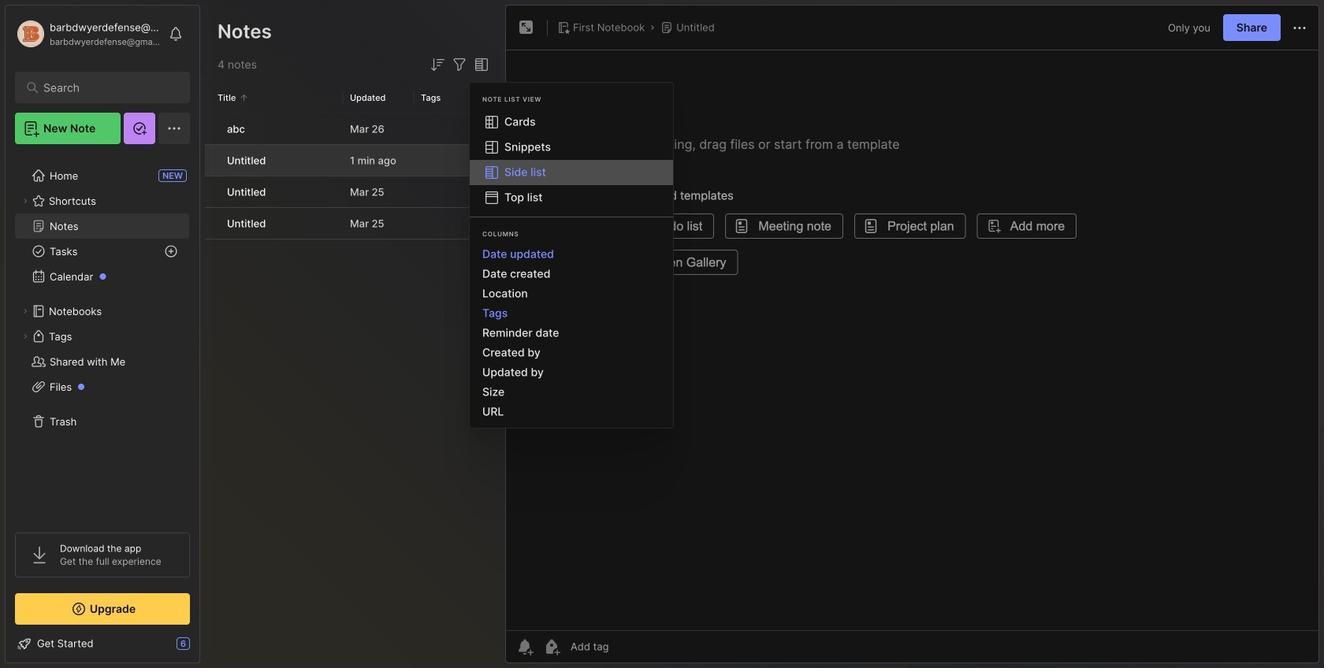 Task type: vqa. For each thing, say whether or not it's contained in the screenshot.
FIND A LOCATION… Text Box
no



Task type: locate. For each thing, give the bounding box(es) containing it.
add tag image
[[543, 638, 561, 657]]

none search field inside main element
[[43, 78, 169, 97]]

0 vertical spatial dropdown list menu
[[470, 110, 673, 211]]

add filters image
[[450, 55, 469, 74]]

tree inside main element
[[6, 154, 200, 519]]

dropdown list menu
[[470, 110, 673, 211], [470, 244, 673, 422]]

expand notebooks image
[[21, 307, 30, 316]]

row group
[[205, 114, 501, 241]]

tree
[[6, 154, 200, 519]]

cell
[[205, 114, 218, 144], [205, 145, 218, 176], [205, 177, 218, 207], [205, 208, 218, 239]]

1 vertical spatial dropdown list menu
[[470, 244, 673, 422]]

None search field
[[43, 78, 169, 97]]

Note Editor text field
[[506, 50, 1319, 631]]

menu item
[[470, 160, 673, 185]]

note window element
[[505, 5, 1320, 668]]

main element
[[0, 0, 205, 669]]



Task type: describe. For each thing, give the bounding box(es) containing it.
2 cell from the top
[[205, 145, 218, 176]]

3 cell from the top
[[205, 177, 218, 207]]

Add tag field
[[569, 640, 688, 654]]

View options field
[[469, 55, 491, 74]]

1 dropdown list menu from the top
[[470, 110, 673, 211]]

Help and Learning task checklist field
[[6, 632, 200, 657]]

Search text field
[[43, 80, 169, 95]]

add a reminder image
[[516, 638, 535, 657]]

expand note image
[[517, 18, 536, 37]]

More actions field
[[1291, 18, 1310, 38]]

1 cell from the top
[[205, 114, 218, 144]]

Account field
[[15, 18, 161, 50]]

4 cell from the top
[[205, 208, 218, 239]]

Add filters field
[[450, 55, 469, 74]]

more actions image
[[1291, 19, 1310, 38]]

2 dropdown list menu from the top
[[470, 244, 673, 422]]

Sort options field
[[428, 55, 447, 74]]

expand tags image
[[21, 332, 30, 341]]

click to collapse image
[[199, 640, 211, 658]]



